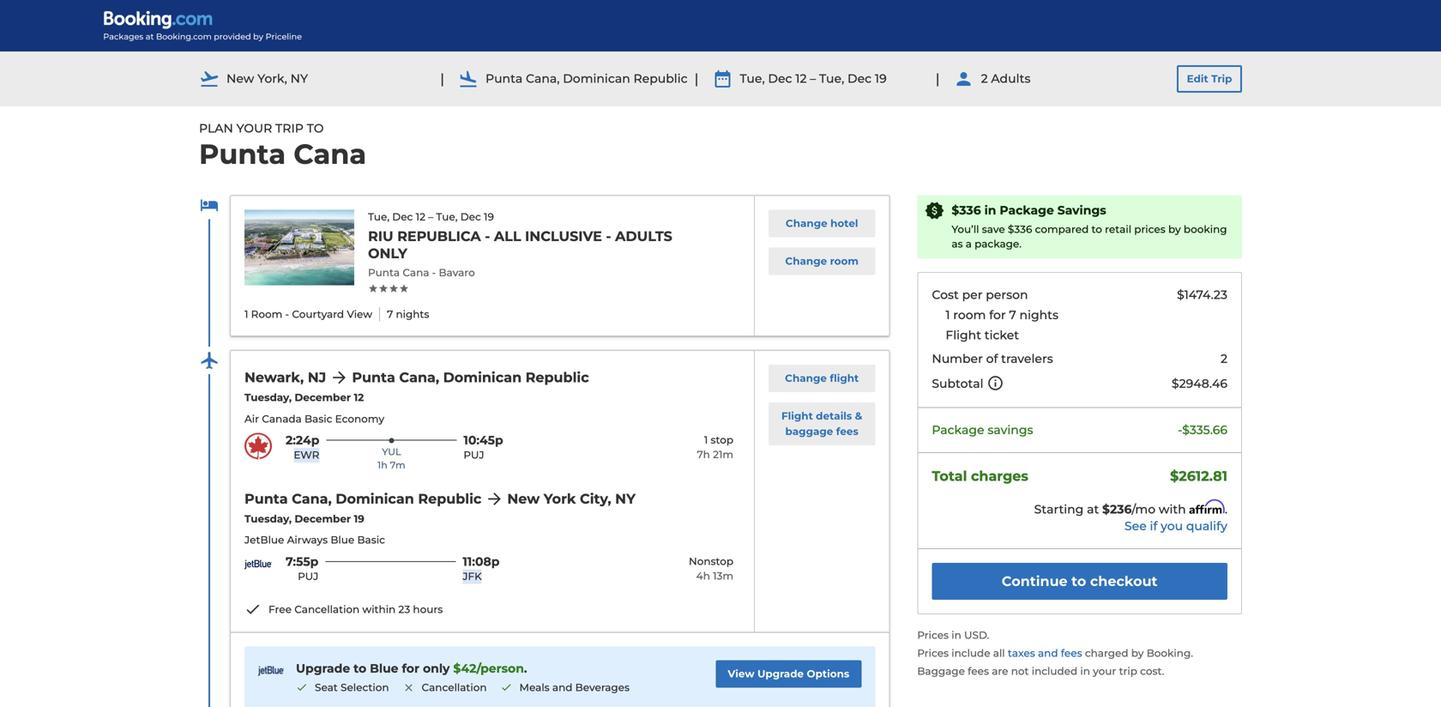 Task type: vqa. For each thing, say whether or not it's contained in the screenshot.
Filters
no



Task type: describe. For each thing, give the bounding box(es) containing it.
cost.
[[1140, 665, 1165, 677]]

only
[[423, 661, 450, 675]]

compared
[[1035, 223, 1089, 236]]

and inside prices in usd. prices include all taxes and fees charged by booking . baggage fees are not included in your trip cost.
[[1038, 647, 1058, 659]]

| for 2 adults
[[936, 70, 940, 87]]

0 horizontal spatial nights
[[396, 308, 429, 321]]

21m
[[713, 448, 734, 461]]

prices
[[1135, 223, 1166, 236]]

1 for stop
[[704, 434, 708, 446]]

inclusive
[[525, 228, 602, 244]]

as
[[952, 238, 963, 250]]

11:08p
[[463, 554, 500, 569]]

york
[[544, 490, 576, 507]]

plan your trip to punta cana
[[199, 121, 366, 171]]

options
[[807, 667, 850, 680]]

included image
[[296, 681, 308, 694]]

plan
[[199, 121, 233, 136]]

- left all
[[485, 228, 490, 244]]

you
[[1161, 519, 1183, 533]]

beverages
[[575, 681, 630, 694]]

booking.com packages image
[[103, 10, 303, 41]]

edit trip
[[1187, 73, 1232, 85]]

for inside the 1 room for 7 nights flight ticket
[[989, 307, 1006, 322]]

starting at $236 /mo with affirm . see if you qualify
[[1034, 500, 1228, 533]]

2 vertical spatial republic
[[418, 490, 482, 507]]

$1474.23
[[1177, 287, 1228, 302]]

tuesday, for punta
[[245, 513, 292, 525]]

riu
[[368, 228, 394, 244]]

- left the bavaro
[[432, 266, 436, 279]]

if
[[1150, 519, 1158, 533]]

-$335.66
[[1178, 423, 1228, 437]]

2 horizontal spatial fees
[[1061, 647, 1082, 659]]

a
[[966, 238, 972, 250]]

$336 in package savings you'll save $336 compared to retail prices by booking as a package.
[[952, 203, 1227, 250]]

savings
[[1058, 203, 1107, 218]]

save
[[982, 223, 1005, 236]]

– for tue, dec 12 – tue, dec 19
[[810, 71, 816, 86]]

trip
[[275, 121, 304, 136]]

number
[[932, 351, 983, 366]]

10:45p puj
[[464, 433, 503, 461]]

1 vertical spatial package
[[932, 423, 985, 437]]

2 prices from the top
[[918, 647, 949, 659]]

see
[[1125, 519, 1147, 533]]

2 for 2 adults
[[981, 71, 988, 86]]

newark, nj
[[245, 369, 326, 386]]

0 horizontal spatial cancellation
[[294, 603, 360, 616]]

&
[[855, 410, 863, 422]]

are
[[992, 665, 1009, 677]]

1 for room
[[245, 308, 248, 321]]

0 vertical spatial view
[[347, 308, 372, 321]]

include
[[952, 647, 991, 659]]

0 horizontal spatial ny
[[291, 71, 308, 86]]

0 horizontal spatial for
[[402, 661, 420, 675]]

- up $2612.81
[[1178, 423, 1183, 437]]

nonstop
[[689, 555, 734, 568]]

1 vertical spatial $336
[[1008, 223, 1033, 236]]

1 star image from the left
[[368, 283, 378, 294]]

3 star image from the left
[[399, 283, 409, 294]]

2:24p
[[286, 433, 319, 448]]

flight details & baggage fees
[[782, 410, 863, 438]]

2 vertical spatial in
[[1081, 665, 1090, 677]]

republic for |
[[634, 71, 688, 86]]

total
[[932, 468, 967, 484]]

2 vertical spatial 19
[[354, 513, 365, 525]]

change flight link
[[769, 365, 875, 392]]

charged
[[1085, 647, 1129, 659]]

new york, ny
[[227, 71, 308, 86]]

10:45p
[[464, 433, 503, 448]]

2:24p ewr
[[286, 433, 319, 461]]

edit
[[1187, 73, 1209, 85]]

$2612.81
[[1170, 468, 1228, 484]]

by inside prices in usd. prices include all taxes and fees charged by booking . baggage fees are not included in your trip cost.
[[1132, 647, 1144, 659]]

retail
[[1105, 223, 1132, 236]]

1 vertical spatial and
[[552, 681, 573, 694]]

$
[[453, 661, 461, 675]]

selection
[[341, 681, 389, 694]]

air
[[245, 413, 259, 425]]

punta inside tue, dec 12 – tue, dec 19 riu republica - all inclusive - adults only punta cana - bavaro
[[368, 266, 400, 279]]

only
[[368, 245, 407, 262]]

at
[[1087, 502, 1099, 517]]

2 vertical spatial .
[[524, 661, 527, 675]]

tue, dec 12 – tue, dec 19
[[740, 71, 887, 86]]

nj
[[308, 369, 326, 386]]

0 horizontal spatial dominican
[[336, 490, 414, 507]]

adults
[[615, 228, 673, 244]]

trip
[[1119, 665, 1138, 677]]

7 nights
[[387, 308, 429, 321]]

to for upgrade to blue for only $ 42 /person .
[[354, 661, 367, 675]]

change room link
[[769, 248, 875, 275]]

42
[[461, 661, 477, 675]]

booking
[[1184, 223, 1227, 236]]

change hotel link
[[769, 210, 875, 237]]

not
[[1011, 665, 1029, 677]]

2 star image from the left
[[378, 283, 389, 294]]

flight details & baggage fees link
[[769, 402, 875, 445]]

courtyard
[[292, 308, 344, 321]]

cana inside tue, dec 12 – tue, dec 19 riu republica - all inclusive - adults only punta cana - bavaro
[[403, 266, 429, 279]]

7h
[[697, 448, 710, 461]]

1 vertical spatial ny
[[615, 490, 636, 507]]

baggage
[[786, 425, 833, 438]]

2 vertical spatial fees
[[968, 665, 989, 677]]

york,
[[258, 71, 287, 86]]

to for continue to checkout
[[1072, 573, 1087, 590]]

see if you qualify link
[[918, 518, 1228, 535]]

1 room for 7 nights flight ticket
[[946, 307, 1059, 342]]

economy
[[335, 413, 384, 425]]

airways
[[287, 534, 328, 546]]

room for 1
[[953, 307, 986, 322]]

0 horizontal spatial upgrade
[[296, 661, 350, 675]]

view inside button
[[728, 667, 755, 680]]

to inside $336 in package savings you'll save $336 compared to retail prices by booking as a package.
[[1092, 223, 1102, 236]]

jfk
[[463, 570, 482, 583]]

meals and beverages
[[520, 681, 630, 694]]

canada
[[262, 413, 302, 425]]

0 horizontal spatial 7
[[387, 308, 393, 321]]

| for punta cana, dominican republic
[[440, 70, 444, 87]]

within
[[362, 603, 396, 616]]

13m
[[713, 570, 734, 582]]

2 vertical spatial punta cana, dominican republic
[[245, 490, 482, 507]]

you'll
[[952, 223, 979, 236]]

12 for tuesday, december 12
[[354, 391, 364, 404]]

puj for 10:45p
[[464, 449, 484, 461]]

star rating image
[[368, 283, 682, 294]]

qualify
[[1187, 519, 1228, 533]]

with
[[1159, 502, 1186, 517]]

charges
[[971, 468, 1029, 484]]

jetblue airways logo image
[[258, 660, 284, 682]]



Task type: locate. For each thing, give the bounding box(es) containing it.
blue up selection
[[370, 661, 399, 675]]

flight
[[830, 372, 859, 384]]

upgrade left options
[[758, 667, 804, 680]]

1 tuesday, from the top
[[245, 391, 292, 404]]

air canada basic economy
[[245, 413, 384, 425]]

nonstop 4h 13m
[[689, 555, 734, 582]]

in for $336
[[985, 203, 997, 218]]

cost per person
[[932, 287, 1028, 302]]

0 horizontal spatial fees
[[836, 425, 859, 438]]

2
[[981, 71, 988, 86], [1221, 351, 1228, 366]]

0 horizontal spatial –
[[428, 211, 433, 223]]

view upgrade options button
[[716, 660, 862, 688]]

room inside the 1 room for 7 nights flight ticket
[[953, 307, 986, 322]]

2 horizontal spatial to
[[1092, 223, 1102, 236]]

fees down include
[[968, 665, 989, 677]]

0 vertical spatial new
[[227, 71, 254, 86]]

blue for for
[[370, 661, 399, 675]]

1 vertical spatial 19
[[484, 211, 494, 223]]

package up save on the top
[[1000, 203, 1054, 218]]

change for change flight
[[785, 372, 827, 384]]

hours
[[413, 603, 443, 616]]

0 vertical spatial –
[[810, 71, 816, 86]]

hotel image - riu republica - all inclusive - adults only image
[[245, 210, 354, 285]]

december up jetblue airways blue basic on the bottom of the page
[[295, 513, 351, 525]]

$336 up you'll
[[952, 203, 981, 218]]

change for change room
[[785, 255, 827, 267]]

ny right york,
[[291, 71, 308, 86]]

republica
[[397, 228, 481, 244]]

and right meals
[[552, 681, 573, 694]]

1 vertical spatial republic
[[526, 369, 589, 386]]

star image down only
[[378, 283, 389, 294]]

nights
[[1020, 307, 1059, 322], [396, 308, 429, 321]]

change for change hotel
[[786, 217, 828, 230]]

1 horizontal spatial upgrade
[[758, 667, 804, 680]]

nights down star image
[[396, 308, 429, 321]]

1 december from the top
[[295, 391, 351, 404]]

flight
[[946, 328, 982, 342], [782, 410, 813, 422]]

0 horizontal spatial puj
[[298, 570, 319, 583]]

1 horizontal spatial basic
[[357, 534, 385, 546]]

0 vertical spatial package
[[1000, 203, 1054, 218]]

cancellation right free
[[294, 603, 360, 616]]

flight inside flight details & baggage fees
[[782, 410, 813, 422]]

room
[[251, 308, 283, 321]]

0 vertical spatial punta cana, dominican republic
[[486, 71, 688, 86]]

1 inside the 1 stop 7h 21m
[[704, 434, 708, 446]]

package down the subtotal
[[932, 423, 985, 437]]

0 vertical spatial and
[[1038, 647, 1058, 659]]

-
[[485, 228, 490, 244], [606, 228, 611, 244], [432, 266, 436, 279], [285, 308, 289, 321], [1178, 423, 1183, 437]]

puj down 10:45p
[[464, 449, 484, 461]]

0 horizontal spatial to
[[354, 661, 367, 675]]

0 horizontal spatial package
[[932, 423, 985, 437]]

change flight
[[785, 372, 859, 384]]

0 horizontal spatial by
[[1132, 647, 1144, 659]]

7 down star image
[[387, 308, 393, 321]]

1 horizontal spatial fees
[[968, 665, 989, 677]]

baggage
[[918, 665, 965, 677]]

12 for tue, dec 12 – tue, dec 19
[[796, 71, 807, 86]]

0 horizontal spatial and
[[552, 681, 573, 694]]

/person
[[477, 661, 524, 675]]

1 horizontal spatial by
[[1169, 223, 1181, 236]]

0 vertical spatial 19
[[875, 71, 887, 86]]

new for new york city, ny
[[507, 490, 540, 507]]

tue, dec 12 – tue, dec 19 riu republica - all inclusive - adults only punta cana - bavaro
[[368, 211, 673, 279]]

new for new york, ny
[[227, 71, 254, 86]]

puj inside 10:45p puj
[[464, 449, 484, 461]]

$236
[[1103, 502, 1132, 517]]

december down nj
[[295, 391, 351, 404]]

0 vertical spatial fees
[[836, 425, 859, 438]]

punta cana, dominican republic for newark, nj
[[352, 369, 589, 386]]

2 tuesday, from the top
[[245, 513, 292, 525]]

cost
[[932, 287, 959, 302]]

jetblue airways-image image
[[245, 554, 272, 575]]

7 down person
[[1009, 307, 1017, 322]]

cancellation
[[294, 603, 360, 616], [422, 681, 487, 694]]

december for nj
[[295, 391, 351, 404]]

| for tue, dec 12 – tue, dec 19
[[695, 70, 699, 87]]

1 vertical spatial for
[[402, 661, 420, 675]]

star image
[[368, 283, 378, 294], [378, 283, 389, 294], [399, 283, 409, 294]]

0 vertical spatial cana
[[294, 137, 366, 171]]

2 up $2948.46
[[1221, 351, 1228, 366]]

star image up 7 nights at the left top of page
[[399, 283, 409, 294]]

punta cana, dominican republic
[[486, 71, 688, 86], [352, 369, 589, 386], [245, 490, 482, 507]]

by up the trip on the bottom
[[1132, 647, 1144, 659]]

ny
[[291, 71, 308, 86], [615, 490, 636, 507]]

12
[[796, 71, 807, 86], [416, 211, 426, 223], [354, 391, 364, 404]]

package savings
[[932, 423, 1033, 437]]

jetblue airways blue basic
[[245, 534, 385, 546]]

to
[[307, 121, 324, 136]]

upgrade inside view upgrade options button
[[758, 667, 804, 680]]

continue
[[1002, 573, 1068, 590]]

7
[[1009, 307, 1017, 322], [387, 308, 393, 321]]

0 vertical spatial .
[[1225, 502, 1228, 517]]

1 down cost
[[946, 307, 950, 322]]

package inside $336 in package savings you'll save $336 compared to retail prices by booking as a package.
[[1000, 203, 1054, 218]]

0 vertical spatial ny
[[291, 71, 308, 86]]

1 vertical spatial room
[[953, 307, 986, 322]]

1 vertical spatial 2
[[1221, 351, 1228, 366]]

. inside starting at $236 /mo with affirm . see if you qualify
[[1225, 502, 1228, 517]]

1 horizontal spatial 2
[[1221, 351, 1228, 366]]

air canada-image image
[[245, 433, 272, 460]]

bed image
[[199, 195, 220, 216]]

1 vertical spatial dominican
[[443, 369, 522, 386]]

room down hotel
[[830, 255, 859, 267]]

person
[[986, 287, 1028, 302]]

upgrade to blue for only $ 42 /person .
[[296, 661, 527, 675]]

0 vertical spatial to
[[1092, 223, 1102, 236]]

2 horizontal spatial in
[[1081, 665, 1090, 677]]

to right continue
[[1072, 573, 1087, 590]]

1 vertical spatial new
[[507, 490, 540, 507]]

yul
[[382, 446, 401, 458]]

. up qualify
[[1225, 502, 1228, 517]]

$2948.46
[[1172, 376, 1228, 391]]

punta cana, dominican republic for |
[[486, 71, 688, 86]]

0 vertical spatial in
[[985, 203, 997, 218]]

continue to checkout
[[1002, 573, 1158, 590]]

in inside $336 in package savings you'll save $336 compared to retail prices by booking as a package.
[[985, 203, 997, 218]]

meals
[[520, 681, 550, 694]]

fees
[[836, 425, 859, 438], [1061, 647, 1082, 659], [968, 665, 989, 677]]

all
[[494, 228, 521, 244]]

1 inside the 1 room for 7 nights flight ticket
[[946, 307, 950, 322]]

0 vertical spatial flight
[[946, 328, 982, 342]]

blue right airways
[[331, 534, 355, 546]]

tuesday,
[[245, 391, 292, 404], [245, 513, 292, 525]]

free cancellation within 23 hours
[[269, 603, 443, 616]]

1 horizontal spatial puj
[[464, 449, 484, 461]]

1 stop 7h 21m
[[697, 434, 734, 461]]

7:55p
[[286, 554, 319, 569]]

for up the not included icon
[[402, 661, 420, 675]]

.
[[1225, 502, 1228, 517], [1191, 647, 1193, 659], [524, 661, 527, 675]]

1 vertical spatial by
[[1132, 647, 1144, 659]]

new left york,
[[227, 71, 254, 86]]

december for cana,
[[295, 513, 351, 525]]

dominican for |
[[563, 71, 630, 86]]

0 vertical spatial republic
[[634, 71, 688, 86]]

0 horizontal spatial $336
[[952, 203, 981, 218]]

1 vertical spatial 12
[[416, 211, 426, 223]]

1 horizontal spatial 1
[[704, 434, 708, 446]]

change left "flight"
[[785, 372, 827, 384]]

. inside prices in usd. prices include all taxes and fees charged by booking . baggage fees are not included in your trip cost.
[[1191, 647, 1193, 659]]

not included image
[[403, 681, 415, 694]]

tuesday, down newark,
[[245, 391, 292, 404]]

1 horizontal spatial 19
[[484, 211, 494, 223]]

nights down person
[[1020, 307, 1059, 322]]

2 adults
[[981, 71, 1031, 86]]

puj for 7:55p
[[298, 570, 319, 583]]

2 horizontal spatial republic
[[634, 71, 688, 86]]

your
[[1093, 665, 1117, 677]]

2 vertical spatial cana,
[[292, 490, 332, 507]]

1 horizontal spatial blue
[[370, 661, 399, 675]]

1 horizontal spatial room
[[953, 307, 986, 322]]

0 vertical spatial december
[[295, 391, 351, 404]]

1 | from the left
[[440, 70, 444, 87]]

newark,
[[245, 369, 304, 386]]

seat selection
[[315, 681, 389, 694]]

19 for tue, dec 12 – tue, dec 19
[[875, 71, 887, 86]]

ewr
[[294, 449, 319, 461]]

1 horizontal spatial flight
[[946, 328, 982, 342]]

1 prices from the top
[[918, 629, 949, 642]]

tue,
[[740, 71, 765, 86], [819, 71, 845, 86], [368, 211, 390, 223], [436, 211, 458, 223]]

– for tue, dec 12 – tue, dec 19 riu republica - all inclusive - adults only punta cana - bavaro
[[428, 211, 433, 223]]

room for change
[[830, 255, 859, 267]]

cana inside plan your trip to punta cana
[[294, 137, 366, 171]]

1h
[[378, 459, 388, 471]]

cancellation down $
[[422, 681, 487, 694]]

punta
[[486, 71, 523, 86], [199, 137, 286, 171], [368, 266, 400, 279], [352, 369, 395, 386], [245, 490, 288, 507]]

1 vertical spatial .
[[1191, 647, 1193, 659]]

new
[[227, 71, 254, 86], [507, 490, 540, 507]]

of
[[986, 351, 998, 366]]

0 vertical spatial cana,
[[526, 71, 560, 86]]

0 vertical spatial prices
[[918, 629, 949, 642]]

trip
[[1212, 73, 1232, 85]]

2 december from the top
[[295, 513, 351, 525]]

included
[[1032, 665, 1078, 677]]

1 vertical spatial view
[[728, 667, 755, 680]]

edit trip button
[[1177, 65, 1242, 93]]

room
[[830, 255, 859, 267], [953, 307, 986, 322]]

0 vertical spatial for
[[989, 307, 1006, 322]]

dominican
[[563, 71, 630, 86], [443, 369, 522, 386], [336, 490, 414, 507]]

1 vertical spatial punta cana, dominican republic
[[352, 369, 589, 386]]

fees up included
[[1061, 647, 1082, 659]]

and up included
[[1038, 647, 1058, 659]]

$336 up package.
[[1008, 223, 1033, 236]]

1 horizontal spatial in
[[985, 203, 997, 218]]

0 horizontal spatial 1
[[245, 308, 248, 321]]

starting
[[1034, 502, 1084, 517]]

cana down the to
[[294, 137, 366, 171]]

change down change hotel link
[[785, 255, 827, 267]]

jetblue
[[245, 534, 284, 546]]

toggle tooltip image
[[987, 375, 1004, 392]]

2 | from the left
[[695, 70, 699, 87]]

$336
[[952, 203, 981, 218], [1008, 223, 1033, 236]]

room down "per"
[[953, 307, 986, 322]]

1 horizontal spatial ny
[[615, 490, 636, 507]]

0 horizontal spatial republic
[[418, 490, 482, 507]]

travelers
[[1001, 351, 1053, 366]]

1 vertical spatial change
[[785, 255, 827, 267]]

1 vertical spatial fees
[[1061, 647, 1082, 659]]

included image
[[501, 681, 513, 694]]

1 horizontal spatial –
[[810, 71, 816, 86]]

city,
[[580, 490, 611, 507]]

prices
[[918, 629, 949, 642], [918, 647, 949, 659]]

to inside button
[[1072, 573, 1087, 590]]

0 vertical spatial room
[[830, 255, 859, 267]]

1 for room
[[946, 307, 950, 322]]

1 horizontal spatial cana,
[[399, 369, 439, 386]]

0 horizontal spatial cana,
[[292, 490, 332, 507]]

1 vertical spatial flight
[[782, 410, 813, 422]]

0 horizontal spatial 2
[[981, 71, 988, 86]]

tuesday, december 12
[[245, 391, 364, 404]]

2 for 2
[[1221, 351, 1228, 366]]

to left retail
[[1092, 223, 1102, 236]]

hotel
[[831, 217, 858, 230]]

basic
[[305, 413, 332, 425], [357, 534, 385, 546]]

0 vertical spatial blue
[[331, 534, 355, 546]]

19 inside tue, dec 12 – tue, dec 19 riu republica - all inclusive - adults only punta cana - bavaro
[[484, 211, 494, 223]]

in for prices
[[952, 629, 962, 642]]

. up meals
[[524, 661, 527, 675]]

1 vertical spatial december
[[295, 513, 351, 525]]

2 horizontal spatial |
[[936, 70, 940, 87]]

december
[[295, 391, 351, 404], [295, 513, 351, 525]]

change left hotel
[[786, 217, 828, 230]]

punta inside plan your trip to punta cana
[[199, 137, 286, 171]]

- right room
[[285, 308, 289, 321]]

1 horizontal spatial cana
[[403, 266, 429, 279]]

3 | from the left
[[936, 70, 940, 87]]

1 vertical spatial –
[[428, 211, 433, 223]]

1 vertical spatial blue
[[370, 661, 399, 675]]

by right prices
[[1169, 223, 1181, 236]]

puj down 7:55p
[[298, 570, 319, 583]]

star image
[[389, 283, 399, 294]]

in left the your
[[1081, 665, 1090, 677]]

11:08p jfk
[[463, 554, 500, 583]]

dominican for newark, nj
[[443, 369, 522, 386]]

7 inside the 1 room for 7 nights flight ticket
[[1009, 307, 1017, 322]]

4h
[[696, 570, 710, 582]]

cana,
[[526, 71, 560, 86], [399, 369, 439, 386], [292, 490, 332, 507]]

flights image
[[199, 350, 220, 371]]

1 up 7h
[[704, 434, 708, 446]]

flight up the baggage
[[782, 410, 813, 422]]

2 vertical spatial dominican
[[336, 490, 414, 507]]

19 for tue, dec 12 – tue, dec 19 riu republica - all inclusive - adults only punta cana - bavaro
[[484, 211, 494, 223]]

cana, for newark, nj
[[399, 369, 439, 386]]

fees inside flight details & baggage fees
[[836, 425, 859, 438]]

– inside tue, dec 12 – tue, dec 19 riu republica - all inclusive - adults only punta cana - bavaro
[[428, 211, 433, 223]]

package
[[1000, 203, 1054, 218], [932, 423, 985, 437]]

$335.66
[[1183, 423, 1228, 437]]

upgrade up "seat"
[[296, 661, 350, 675]]

. right charged
[[1191, 647, 1193, 659]]

prices in usd. prices include all taxes and fees charged by booking . baggage fees are not included in your trip cost.
[[918, 629, 1193, 677]]

0 vertical spatial by
[[1169, 223, 1181, 236]]

1 vertical spatial tuesday,
[[245, 513, 292, 525]]

basic down tuesday, december 12
[[305, 413, 332, 425]]

basic right airways
[[357, 534, 385, 546]]

for up ticket
[[989, 307, 1006, 322]]

1 horizontal spatial for
[[989, 307, 1006, 322]]

to up selection
[[354, 661, 367, 675]]

0 horizontal spatial basic
[[305, 413, 332, 425]]

2 left the adults
[[981, 71, 988, 86]]

star image left star image
[[368, 283, 378, 294]]

total charges
[[932, 468, 1029, 484]]

puj inside the 7:55p puj
[[298, 570, 319, 583]]

0 vertical spatial $336
[[952, 203, 981, 218]]

by inside $336 in package savings you'll save $336 compared to retail prices by booking as a package.
[[1169, 223, 1181, 236]]

0 vertical spatial 2
[[981, 71, 988, 86]]

1 left room
[[245, 308, 248, 321]]

nights inside the 1 room for 7 nights flight ticket
[[1020, 307, 1059, 322]]

fees down the &
[[836, 425, 859, 438]]

0 vertical spatial puj
[[464, 449, 484, 461]]

republic for newark, nj
[[526, 369, 589, 386]]

flight inside the 1 room for 7 nights flight ticket
[[946, 328, 982, 342]]

number of travelers
[[932, 351, 1053, 366]]

2 vertical spatial 12
[[354, 391, 364, 404]]

12 inside tue, dec 12 – tue, dec 19 riu republica - all inclusive - adults only punta cana - bavaro
[[416, 211, 426, 223]]

in left usd.
[[952, 629, 962, 642]]

blue for basic
[[331, 534, 355, 546]]

- left the adults
[[606, 228, 611, 244]]

1 room - courtyard view
[[245, 308, 372, 321]]

new left york on the bottom
[[507, 490, 540, 507]]

7m
[[390, 459, 405, 471]]

checkout
[[1090, 573, 1158, 590]]

change
[[786, 217, 828, 230], [785, 255, 827, 267], [785, 372, 827, 384]]

2 horizontal spatial 12
[[796, 71, 807, 86]]

1 horizontal spatial and
[[1038, 647, 1058, 659]]

0 horizontal spatial in
[[952, 629, 962, 642]]

1 horizontal spatial 7
[[1009, 307, 1017, 322]]

1 vertical spatial cancellation
[[422, 681, 487, 694]]

2 change from the top
[[785, 255, 827, 267]]

tuesday, up jetblue
[[245, 513, 292, 525]]

0 horizontal spatial 19
[[354, 513, 365, 525]]

by
[[1169, 223, 1181, 236], [1132, 647, 1144, 659]]

tuesday, for newark,
[[245, 391, 292, 404]]

adults
[[991, 71, 1031, 86]]

12 for tue, dec 12 – tue, dec 19 riu republica - all inclusive - adults only punta cana - bavaro
[[416, 211, 426, 223]]

in up save on the top
[[985, 203, 997, 218]]

cana down only
[[403, 266, 429, 279]]

1 horizontal spatial republic
[[526, 369, 589, 386]]

2 horizontal spatial .
[[1225, 502, 1228, 517]]

flight up "number" at the right of page
[[946, 328, 982, 342]]

taxes and fees link
[[1008, 647, 1085, 659]]

3 change from the top
[[785, 372, 827, 384]]

view
[[347, 308, 372, 321], [728, 667, 755, 680]]

1 horizontal spatial |
[[695, 70, 699, 87]]

0 horizontal spatial .
[[524, 661, 527, 675]]

cana, for |
[[526, 71, 560, 86]]

1 change from the top
[[786, 217, 828, 230]]

ny right city,
[[615, 490, 636, 507]]

usd.
[[964, 629, 990, 642]]

continue to checkout button
[[932, 563, 1228, 600]]



